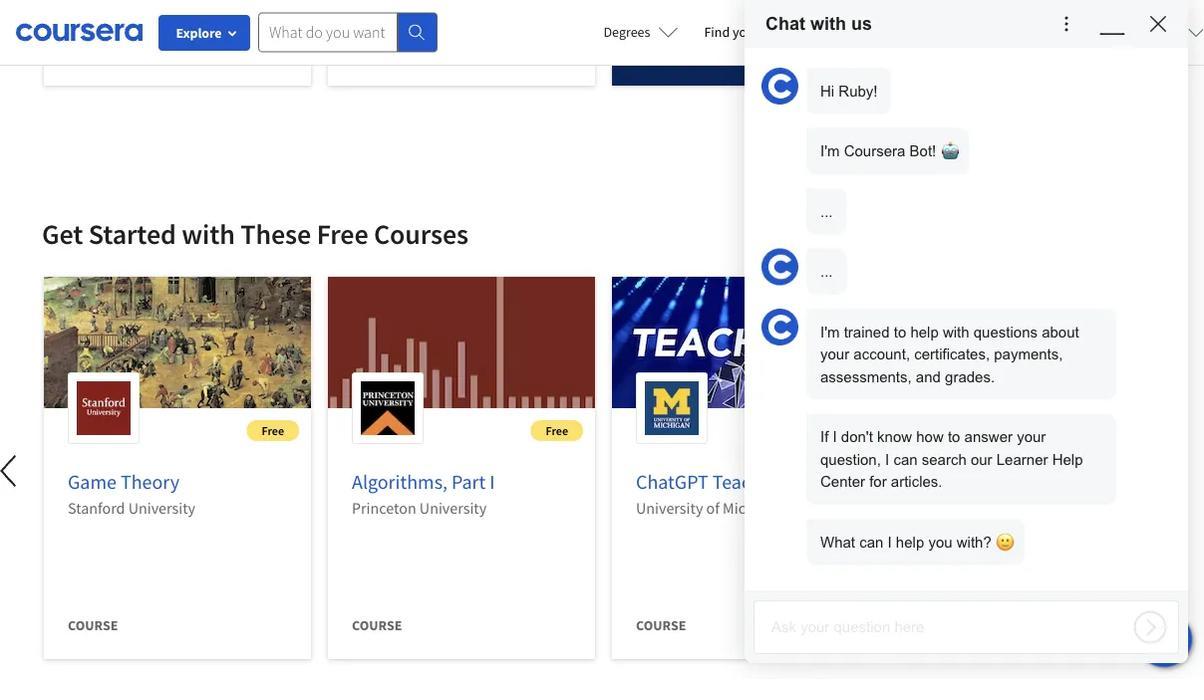 Task type: locate. For each thing, give the bounding box(es) containing it.
princeton
[[352, 498, 416, 518]]

...
[[820, 203, 833, 220], [820, 264, 833, 280]]

new
[[762, 23, 788, 41]]

part
[[452, 470, 486, 495]]

free for data science math skills
[[1114, 423, 1136, 439]]

to inside i'm trained to help with questions about your account, certificates, payments, assessments, and grades.
[[894, 324, 906, 340]]

with left 'these'
[[182, 217, 235, 252]]

bot!
[[910, 143, 936, 159]]

1 message from virtual agent element from the top
[[806, 68, 1116, 235]]

1 i'm from the top
[[820, 143, 840, 159]]

can down know
[[894, 452, 918, 468]]

can
[[894, 452, 918, 468], [859, 534, 884, 551]]

course link
[[44, 0, 311, 102], [328, 0, 595, 102]]

free
[[317, 217, 368, 252], [262, 423, 284, 439], [546, 423, 568, 439], [830, 423, 852, 439], [1114, 423, 1136, 439]]

0 vertical spatial to
[[894, 324, 906, 340]]

can right the what
[[859, 534, 884, 551]]

articles.
[[891, 474, 943, 490]]

show notifications image
[[988, 25, 1012, 49]]

find
[[704, 23, 730, 41]]

1 vertical spatial chat with us image
[[762, 309, 798, 346]]

2 chat with us image from the top
[[762, 309, 798, 346]]

1 horizontal spatial chat with us image
[[1148, 624, 1180, 656]]

Ask your question here text field
[[755, 610, 1122, 646]]

course for data
[[920, 617, 970, 635]]

help
[[911, 324, 939, 340], [896, 534, 924, 551]]

help left you
[[896, 534, 924, 551]]

0 vertical spatial chat with us image
[[762, 249, 798, 286]]

2 course link from the left
[[328, 0, 595, 102]]

these
[[241, 217, 311, 252]]

2 message from virtual agent element from the top
[[806, 309, 1116, 566]]

help image
[[1054, 11, 1079, 36]]

0 vertical spatial help
[[911, 324, 939, 340]]

message from virtual agent element containing i'm trained to help with questions about your account, certificates, payments, assessments, and grades.
[[806, 309, 1116, 566]]

duke
[[920, 498, 954, 518]]

university down theory
[[128, 498, 195, 518]]

1 vertical spatial your
[[820, 346, 850, 363]]

science
[[962, 470, 1027, 495]]

your inside i'm trained to help with questions about your account, certificates, payments, assessments, and grades.
[[820, 346, 850, 363]]

university inside chatgpt teach-out university of michigan
[[636, 498, 703, 518]]

4 university from the left
[[957, 498, 1024, 518]]

english button
[[839, 0, 959, 65]]

2 vertical spatial your
[[1017, 429, 1046, 446]]

1 chat with us image from the top
[[762, 68, 798, 105]]

1 university from the left
[[128, 498, 195, 518]]

and
[[916, 369, 941, 385]]

to
[[894, 324, 906, 340], [948, 429, 960, 446]]

coursera image
[[16, 16, 143, 48]]

know
[[877, 429, 912, 446]]

1 vertical spatial help
[[896, 534, 924, 551]]

your up assessments,
[[820, 346, 850, 363]]

career
[[791, 23, 829, 41]]

find your new career link
[[694, 20, 839, 45]]

i'm coursera bot! 🤖
[[820, 143, 955, 159]]

degrees
[[604, 23, 650, 41]]

with?
[[957, 534, 992, 551]]

your inside if i don't know how to answer your question, i can search our learner help center for articles.
[[1017, 429, 1046, 446]]

0 horizontal spatial chat with us image
[[762, 249, 798, 286]]

question,
[[820, 452, 881, 468]]

courses
[[374, 217, 469, 252]]

theory
[[121, 470, 179, 495]]

0 vertical spatial message from virtual agent element
[[806, 68, 1116, 235]]

previous slide image
[[0, 448, 34, 495]]

minimize window image
[[1100, 11, 1125, 36]]

1 vertical spatial can
[[859, 534, 884, 551]]

2 university from the left
[[420, 498, 487, 518]]

1 vertical spatial ...
[[820, 264, 833, 280]]

1 vertical spatial i'm
[[820, 324, 840, 340]]

i'm left coursera at the top
[[820, 143, 840, 159]]

chat with us image for i'm
[[762, 309, 798, 346]]

2 i'm from the top
[[820, 324, 840, 340]]

help for to
[[911, 324, 939, 340]]

0 horizontal spatial with
[[182, 217, 235, 252]]

with left us
[[810, 13, 846, 34]]

1 horizontal spatial your
[[820, 346, 850, 363]]

answer
[[965, 429, 1013, 446]]

center
[[820, 474, 865, 490]]

your for if
[[1017, 429, 1046, 446]]

university down chatgpt at the bottom right of the page
[[636, 498, 703, 518]]

i'm
[[820, 143, 840, 159], [820, 324, 840, 340]]

1 ... from the top
[[820, 203, 833, 220]]

1 vertical spatial message from virtual agent element
[[806, 309, 1116, 566]]

get started with these free courses carousel element
[[0, 157, 1204, 680]]

2 horizontal spatial with
[[943, 324, 970, 340]]

1 horizontal spatial with
[[810, 13, 846, 34]]

help inside i'm trained to help with questions about your account, certificates, payments, assessments, and grades.
[[911, 324, 939, 340]]

0 vertical spatial your
[[733, 23, 759, 41]]

0 vertical spatial i'm
[[820, 143, 840, 159]]

account,
[[854, 346, 910, 363]]

to up account, on the bottom right of page
[[894, 324, 906, 340]]

0 horizontal spatial course link
[[44, 0, 311, 102]]

0 horizontal spatial to
[[894, 324, 906, 340]]

log
[[745, 48, 1178, 576]]

with
[[810, 13, 846, 34], [182, 217, 235, 252], [943, 324, 970, 340]]

0 vertical spatial can
[[894, 452, 918, 468]]

chat with us image
[[762, 68, 798, 105], [762, 309, 798, 346]]

university
[[128, 498, 195, 518], [420, 498, 487, 518], [636, 498, 703, 518], [957, 498, 1024, 518]]

coursera
[[844, 143, 906, 159]]

university down science
[[957, 498, 1024, 518]]

1 horizontal spatial to
[[948, 429, 960, 446]]

english
[[875, 22, 924, 42]]

university down part
[[420, 498, 487, 518]]

i right if
[[833, 429, 837, 446]]

game theory link
[[68, 470, 179, 495]]

assessments,
[[820, 369, 912, 385]]

your up learner
[[1017, 429, 1046, 446]]

What do you want to learn? text field
[[258, 12, 398, 52]]

professional certificate
[[636, 43, 812, 61]]

0 horizontal spatial your
[[733, 23, 759, 41]]

0 vertical spatial ...
[[820, 203, 833, 220]]

1 horizontal spatial course link
[[328, 0, 595, 102]]

don't
[[841, 429, 873, 446]]

get started with these free courses
[[42, 217, 469, 252]]

with up the certificates,
[[943, 324, 970, 340]]

3 university from the left
[[636, 498, 703, 518]]

i
[[833, 429, 837, 446], [885, 452, 889, 468], [490, 470, 495, 495], [888, 534, 892, 551]]

message from virtual agent element containing hi ruby!
[[806, 68, 1116, 235]]

🤖
[[940, 143, 955, 159]]

1 vertical spatial to
[[948, 429, 960, 446]]

ruby!
[[839, 83, 878, 99]]

our
[[971, 452, 992, 468]]

what
[[820, 534, 855, 551]]

to right how
[[948, 429, 960, 446]]

chat with us image
[[762, 249, 798, 286], [1148, 624, 1180, 656]]

hi ruby!
[[820, 83, 878, 99]]

i'm inside i'm trained to help with questions about your account, certificates, payments, assessments, and grades.
[[820, 324, 840, 340]]

chat with us image left trained
[[762, 309, 798, 346]]

your
[[733, 23, 759, 41], [820, 346, 850, 363], [1017, 429, 1046, 446]]

i'm left trained
[[820, 324, 840, 340]]

1 horizontal spatial can
[[894, 452, 918, 468]]

how
[[916, 429, 944, 446]]

math
[[1030, 470, 1072, 495]]

2 vertical spatial with
[[943, 324, 970, 340]]

michigan
[[723, 498, 783, 518]]

your right find
[[733, 23, 759, 41]]

chat with us image down 'certificate'
[[762, 68, 798, 105]]

university inside game theory stanford university
[[128, 498, 195, 518]]

2 horizontal spatial your
[[1017, 429, 1046, 446]]

help up the certificates,
[[911, 324, 939, 340]]

0 vertical spatial chat with us image
[[762, 68, 798, 105]]

chatgpt teach-out link
[[636, 470, 799, 495]]

hi
[[820, 83, 835, 99]]

us
[[851, 13, 872, 34]]

i right part
[[490, 470, 495, 495]]

course
[[68, 43, 118, 61], [352, 43, 402, 61], [68, 617, 118, 635], [352, 617, 402, 635], [636, 617, 686, 635], [920, 617, 970, 635]]

message from virtual agent element
[[806, 68, 1116, 235], [806, 309, 1116, 566]]

None search field
[[258, 12, 438, 52]]

certificate
[[734, 43, 812, 61]]



Task type: vqa. For each thing, say whether or not it's contained in the screenshot.
"to" to the top
yes



Task type: describe. For each thing, give the bounding box(es) containing it.
data science math skills link
[[920, 470, 1120, 495]]

payments,
[[994, 346, 1063, 363]]

chatgpt
[[636, 470, 709, 495]]

game theory stanford university
[[68, 470, 195, 518]]

university inside algorithms, part i princeton university
[[420, 498, 487, 518]]

course for algorithms,
[[352, 617, 402, 635]]

game
[[68, 470, 117, 495]]

close image
[[1146, 11, 1171, 36]]

to inside if i don't know how to answer your question, i can search our learner help center for articles.
[[948, 429, 960, 446]]

i'm trained to help with questions about your account, certificates, payments, assessments, and grades.
[[820, 324, 1079, 385]]

1 vertical spatial with
[[182, 217, 235, 252]]

chat with us image for hi
[[762, 68, 798, 105]]

0 horizontal spatial can
[[859, 534, 884, 551]]

university inside data science math skills duke university
[[957, 498, 1024, 518]]

course for chatgpt
[[636, 617, 686, 635]]

algorithms, part i princeton university
[[352, 470, 495, 518]]

... inside message from virtual agent "element"
[[820, 203, 833, 220]]

you
[[928, 534, 953, 551]]

i'm for i'm coursera bot! 🤖
[[820, 143, 840, 159]]

if i don't know how to answer your question, i can search our learner help center for articles.
[[820, 429, 1083, 490]]

course for game
[[68, 617, 118, 635]]

message from virtual agent element for chat with us icon corresponding to i'm
[[806, 309, 1116, 566]]

professional
[[636, 43, 731, 61]]

i'm for i'm trained to help with questions about your account, certificates, payments, assessments, and grades.
[[820, 324, 840, 340]]

can inside if i don't know how to answer your question, i can search our learner help center for articles.
[[894, 452, 918, 468]]

i left you
[[888, 534, 892, 551]]

trained
[[844, 324, 890, 340]]

1 vertical spatial chat with us image
[[1148, 624, 1180, 656]]

stanford
[[68, 498, 125, 518]]

search
[[922, 452, 967, 468]]

message from virtual agent element for chat with us icon associated with hi
[[806, 68, 1116, 235]]

i down know
[[885, 452, 889, 468]]

chat with us
[[766, 13, 872, 34]]

2 ... from the top
[[820, 264, 833, 280]]

chatgpt teach-out university of michigan
[[636, 470, 799, 518]]

certificates,
[[914, 346, 990, 363]]

with inside i'm trained to help with questions about your account, certificates, payments, assessments, and grades.
[[943, 324, 970, 340]]

algorithms, part i link
[[352, 470, 495, 495]]

i inside algorithms, part i princeton university
[[490, 470, 495, 495]]

if
[[820, 429, 829, 446]]

your for i'm
[[820, 346, 850, 363]]

explore button
[[159, 15, 250, 51]]

for
[[869, 474, 887, 490]]

help for i
[[896, 534, 924, 551]]

🙂
[[996, 534, 1011, 551]]

free for game theory
[[262, 423, 284, 439]]

your inside find your new career link
[[733, 23, 759, 41]]

algorithms,
[[352, 470, 448, 495]]

get
[[42, 217, 83, 252]]

out
[[768, 470, 799, 495]]

degrees button
[[588, 10, 694, 54]]

data
[[920, 470, 959, 495]]

skills
[[1076, 470, 1120, 495]]

about
[[1042, 324, 1079, 340]]

0 vertical spatial with
[[810, 13, 846, 34]]

explore
[[176, 24, 222, 42]]

free for chatgpt teach-out
[[830, 423, 852, 439]]

started
[[89, 217, 176, 252]]

teach-
[[713, 470, 768, 495]]

learner
[[997, 452, 1048, 468]]

questions
[[974, 324, 1038, 340]]

professional certificate link
[[612, 0, 879, 102]]

find your new career
[[704, 23, 829, 41]]

grades.
[[945, 369, 995, 385]]

data science math skills duke university
[[920, 470, 1120, 518]]

1 course link from the left
[[44, 0, 311, 102]]

what can i help you with? 🙂
[[820, 534, 1011, 551]]

send image
[[1133, 611, 1167, 645]]

next slide image
[[1194, 448, 1204, 495]]

of
[[706, 498, 720, 518]]

chat
[[766, 13, 805, 34]]

free for algorithms, part i
[[546, 423, 568, 439]]

help
[[1052, 452, 1083, 468]]

log containing hi ruby!
[[745, 48, 1178, 576]]



